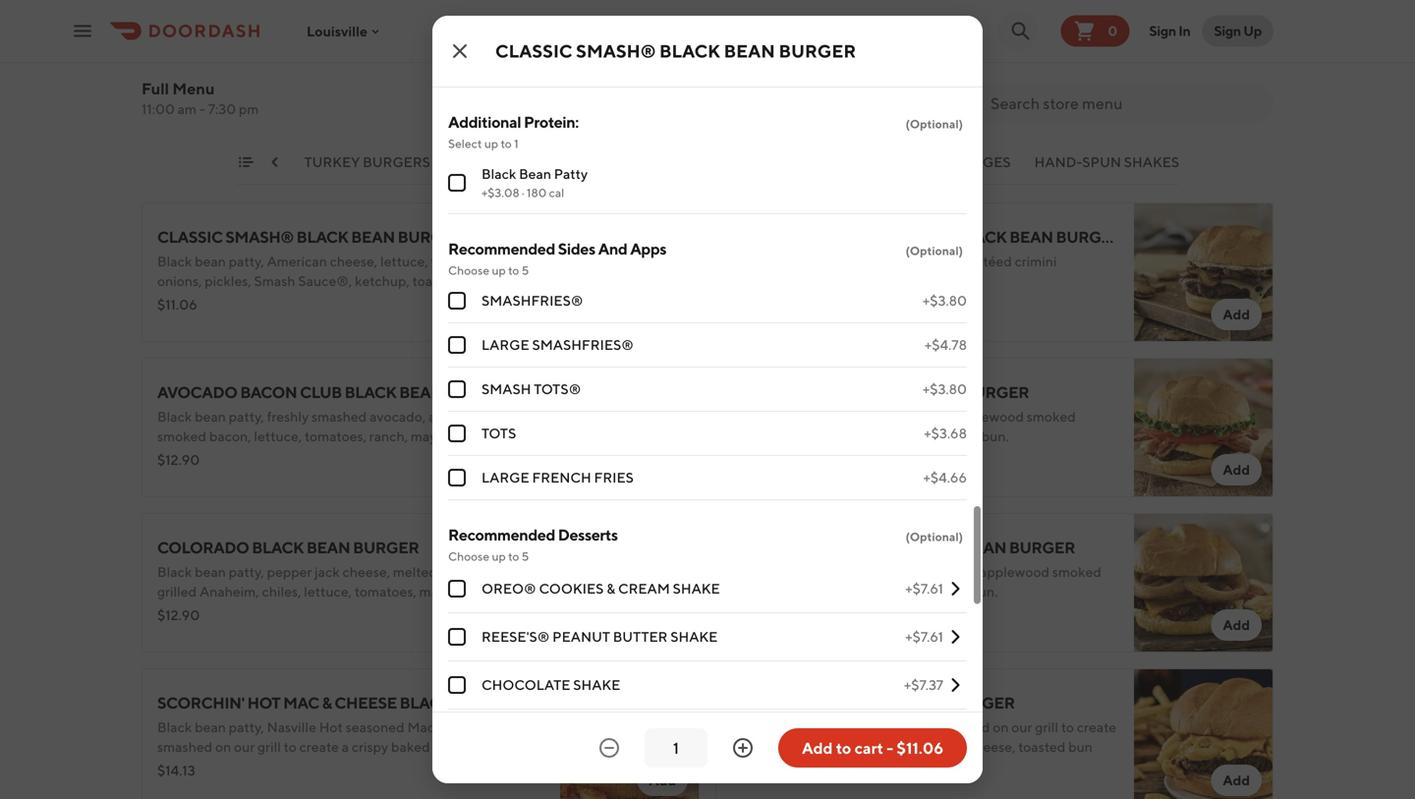 Task type: describe. For each thing, give the bounding box(es) containing it.
perfection,
[[978, 149, 1047, 165]]

recommended sides and apps group
[[448, 238, 967, 500]]

oreo®
[[482, 581, 536, 597]]

burger-
[[378, 149, 425, 165]]

bean inside classic smash® black bean burger black bean patty, american cheese, lettuce, tomatoes, red onions, pickles, smash sauce®, ketchup, toasted bun. $11.06
[[351, 228, 395, 246]]

scorchin' hot mac & cheese black bean burger black bean patty, nasville hot seasoned mac n' cheese smashed on our grill to create a crispy baked cheese layer, american cheese, toasted bun
[[157, 694, 567, 775]]

cheese inside 'mac & cheese black bean burger black bean patty, mac n' cheese smashed on our grill to create a crispy baked cheese layer, american cheese, toasted bun'
[[885, 719, 932, 735]]

add button for bacon smash® black bean burger
[[1212, 454, 1262, 486]]

classic for classic smash® black bean burger
[[495, 40, 573, 61]]

bbq for sauce
[[482, 39, 513, 55]]

nasville
[[267, 719, 316, 735]]

black inside scorchin' hot mac & cheese black bean burger black bean patty, nasville hot seasoned mac n' cheese smashed on our grill to create a crispy baked cheese layer, american cheese, toasted bun
[[400, 694, 452, 712]]

smashed inside scorchin' hot mac & cheese black bean burger black bean patty, nasville hot seasoned mac n' cheese smashed on our grill to create a crispy baked cheese layer, american cheese, toasted bun
[[157, 739, 213, 755]]

bean inside the 'bbq bacon cheddar black bean burger black bean patty, aged cheddar cheese, applewood smoked bacon, onion rings, bbq sauce, toasted bun. $12.90'
[[963, 538, 1007, 557]]

smashed inside avocado bacon club black bean burger black bean patty, freshly smashed avocado, applewood smoked bacon, lettuce, tomatoes, ranch, mayo, toasted multi- grain bun
[[312, 408, 367, 425]]

add button for bbq bacon cheddar black bean burger
[[1212, 610, 1262, 641]]

burger
[[781, 149, 822, 165]]

full
[[142, 79, 169, 98]]

recommended desserts choose up to 5
[[448, 525, 618, 563]]

bacon, for bbq
[[731, 583, 773, 600]]

avocado bacon club black bean burger image
[[560, 358, 700, 497]]

bacon inside bacon smash® black bean burger black bean patty, american cheese, applewood smoked bacon, lettuce, tomatoes, mayo, toasted bun. $12.90
[[731, 383, 788, 402]]

2 burgers from the left
[[543, 154, 608, 170]]

burgers inside button
[[363, 154, 430, 170]]

grilled chicken button
[[152, 152, 281, 184]]

baked inside scorchin' hot mac & cheese black bean burger black bean patty, nasville hot seasoned mac n' cheese smashed on our grill to create a crispy baked cheese layer, american cheese, toasted bun
[[391, 739, 430, 755]]

+$4.78
[[925, 337, 967, 353]]

black inside 'mac & cheese black bean burger black bean patty, mac n' cheese smashed on our grill to create a crispy baked cheese layer, american cheese, toasted bun'
[[731, 719, 766, 735]]

bean inside avocado bacon club black bean burger black bean patty, freshly smashed avocado, applewood smoked bacon, lettuce, tomatoes, ranch, mayo, toasted multi- grain bun
[[399, 383, 443, 402]]

hand-
[[1035, 154, 1083, 170]]

full menu 11:00 am - 7:30 pm
[[142, 79, 259, 117]]

bean inside 'mac & cheese black bean burger black bean patty, mac n' cheese smashed on our grill to create a crispy baked cheese layer, american cheese, toasted bun'
[[903, 694, 946, 712]]

bacon, inside bacon smash® black bean burger black bean patty, american cheese, applewood smoked bacon, lettuce, tomatoes, mayo, toasted bun. $12.90
[[731, 428, 773, 444]]

hand-spun shakes
[[1035, 154, 1180, 170]]

cradled
[[287, 169, 334, 185]]

0 vertical spatial smashfries®
[[482, 292, 583, 309]]

bun. inside the 'bbq bacon cheddar black bean burger black bean patty, aged cheddar cheese, applewood smoked bacon, onion rings, bbq sauce, toasted bun. $12.90'
[[971, 583, 998, 600]]

american inside bacon smash® black bean burger black bean patty, american cheese, applewood smoked bacon, lettuce, tomatoes, mayo, toasted bun. $12.90
[[841, 408, 901, 425]]

up for additional
[[484, 137, 498, 150]]

toasted inside calling all vegetarians and black bean burger-lovers! treat yourself to one of smashburger's black bean burger options. crafted to tasty perfection, our black bean burgers are loaded with fresh produce and cradled by a toasted bun – smashed it.
[[365, 169, 412, 185]]

patty, inside truffle mushroom swiss black bean burger black bean patty, aged swiss cheese, sautéed crimini mushrooms, truffle mayo, toasted bun.
[[803, 253, 838, 269]]

bbq sauce group
[[448, 0, 967, 87]]

bun. inside classic smash® black bean burger black bean patty, american cheese, lettuce, tomatoes, red onions, pickles, smash sauce®, ketchup, toasted bun. $11.06
[[462, 273, 490, 289]]

7:30
[[208, 101, 236, 117]]

$12.29
[[157, 17, 198, 33]]

chiles,
[[262, 583, 301, 600]]

black inside the 'bbq bacon cheddar black bean burger black bean patty, aged cheddar cheese, applewood smoked bacon, onion rings, bbq sauce, toasted bun. $12.90'
[[908, 538, 960, 557]]

sauce
[[515, 39, 554, 55]]

black inside 'dialog'
[[660, 40, 721, 61]]

classic smash® black bean burger dialog
[[433, 0, 983, 799]]

crafted
[[878, 149, 926, 165]]

11:00
[[142, 101, 175, 117]]

spun
[[1083, 154, 1122, 170]]

n' inside scorchin' hot mac & cheese black bean burger black bean patty, nasville hot seasoned mac n' cheese smashed on our grill to create a crispy baked cheese layer, american cheese, toasted bun
[[437, 719, 448, 735]]

turkey
[[304, 154, 360, 170]]

to inside recommended sides and apps choose up to 5
[[508, 263, 519, 277]]

0 vertical spatial shake
[[673, 581, 720, 597]]

chocolate
[[482, 677, 571, 693]]

cheese, inside the 'bbq bacon cheddar black bean burger black bean patty, aged cheddar cheese, applewood smoked bacon, onion rings, bbq sauce, toasted bun. $12.90'
[[930, 564, 977, 580]]

louisville button
[[307, 23, 383, 39]]

bbq bacon cheddar black bean burger image
[[1134, 513, 1274, 653]]

a inside 'mac & cheese black bean burger black bean patty, mac n' cheese smashed on our grill to create a crispy baked cheese layer, american cheese, toasted bun'
[[731, 739, 739, 755]]

bean inside 'mac & cheese black bean burger black bean patty, mac n' cheese smashed on our grill to create a crispy baked cheese layer, american cheese, toasted bun'
[[769, 719, 800, 735]]

grilled
[[157, 583, 197, 600]]

anaheim,
[[200, 583, 259, 600]]

create inside scorchin' hot mac & cheese black bean burger black bean patty, nasville hot seasoned mac n' cheese smashed on our grill to create a crispy baked cheese layer, american cheese, toasted bun
[[299, 739, 339, 755]]

(optional) for recommended desserts
[[906, 530, 963, 544]]

grilled
[[152, 154, 213, 170]]

by
[[337, 169, 353, 185]]

applewood inside bacon smash® black bean burger black bean patty, american cheese, applewood smoked bacon, lettuce, tomatoes, mayo, toasted bun. $12.90
[[955, 408, 1024, 425]]

sign up
[[1214, 23, 1262, 39]]

burger inside truffle mushroom swiss black bean burger black bean patty, aged swiss cheese, sautéed crimini mushrooms, truffle mayo, toasted bun.
[[1056, 228, 1122, 246]]

louisville
[[307, 23, 368, 39]]

hand-spun shakes button
[[1035, 152, 1180, 184]]

applewood for avocado bacon club black bean burger
[[429, 408, 499, 425]]

jack
[[315, 564, 340, 580]]

smashed
[[452, 169, 509, 185]]

bean inside colorado black bean burger black bean patty, pepper jack cheese, melted cheddar cheese, grilled anaheim, chiles, lettuce, tomatoes, mayo, toasted spicy chipotle bun.
[[307, 538, 350, 557]]

$11.06 inside classic smash® black bean burger black bean patty, american cheese, lettuce, tomatoes, red onions, pickles, smash sauce®, ketchup, toasted bun. $11.06
[[157, 296, 197, 313]]

french
[[532, 469, 592, 486]]

1 black from the left
[[307, 149, 341, 165]]

cheddar
[[828, 538, 905, 557]]

colorado black bean burger image
[[560, 513, 700, 653]]

oreo® cookies & cream shake
[[482, 581, 720, 597]]

0
[[1108, 23, 1118, 39]]

tots
[[482, 425, 517, 441]]

ketchup,
[[355, 273, 410, 289]]

+$3.80 for smashfries®
[[923, 292, 967, 309]]

beverages button
[[926, 152, 1011, 184]]

crispy inside scorchin' hot mac & cheese black bean burger black bean patty, nasville hot seasoned mac n' cheese smashed on our grill to create a crispy baked cheese layer, american cheese, toasted bun
[[352, 739, 388, 755]]

5 inside recommended sides and apps choose up to 5
[[522, 263, 529, 277]]

freshly
[[267, 408, 309, 425]]

mayo, inside avocado bacon club black bean burger black bean patty, freshly smashed avocado, applewood smoked bacon, lettuce, tomatoes, ranch, mayo, toasted multi- grain bun
[[411, 428, 448, 444]]

black inside scorchin' hot mac & cheese black bean burger black bean patty, nasville hot seasoned mac n' cheese smashed on our grill to create a crispy baked cheese layer, american cheese, toasted bun
[[157, 719, 192, 735]]

am
[[178, 101, 197, 117]]

seasoned
[[346, 719, 405, 735]]

(optional) for recommended sides and apps
[[906, 244, 963, 258]]

lettuce, inside avocado bacon club black bean burger black bean patty, freshly smashed avocado, applewood smoked bacon, lettuce, tomatoes, ranch, mayo, toasted multi- grain bun
[[254, 428, 302, 444]]

truffle mushroom swiss black bean burger black bean patty, aged swiss cheese, sautéed crimini mushrooms, truffle mayo, toasted bun.
[[731, 228, 1122, 289]]

smash
[[254, 273, 295, 289]]

toasted inside 'mac & cheese black bean burger black bean patty, mac n' cheese smashed on our grill to create a crispy baked cheese layer, american cheese, toasted bun'
[[1019, 739, 1066, 755]]

club
[[300, 383, 342, 402]]

burger inside the 'bbq bacon cheddar black bean burger black bean patty, aged cheddar cheese, applewood smoked bacon, onion rings, bbq sauce, toasted bun. $12.90'
[[1009, 538, 1076, 557]]

chipotle
[[157, 603, 209, 619]]

bean inside scorchin' hot mac & cheese black bean burger black bean patty, nasville hot seasoned mac n' cheese smashed on our grill to create a crispy baked cheese layer, american cheese, toasted bun
[[195, 719, 226, 735]]

cheese, inside scorchin' hot mac & cheese black bean burger black bean patty, nasville hot seasoned mac n' cheese smashed on our grill to create a crispy baked cheese layer, american cheese, toasted bun
[[220, 758, 268, 775]]

up for recommended
[[492, 550, 506, 563]]

+$3.08
[[482, 186, 520, 200]]

bbq
[[851, 583, 876, 600]]

double mac & cheese turkey burger image
[[1134, 0, 1274, 63]]

add for scorchin' hot mac & cheese black bean burger
[[649, 772, 676, 788]]

up inside recommended sides and apps choose up to 5
[[492, 263, 506, 277]]

patty, inside avocado bacon club black bean burger black bean patty, freshly smashed avocado, applewood smoked bacon, lettuce, tomatoes, ranch, mayo, toasted multi- grain bun
[[229, 408, 264, 425]]

to inside add to cart - $11.06 button
[[836, 739, 852, 757]]

add for mac & cheese black bean burger
[[1223, 772, 1250, 788]]

smoked for bbq bacon cheddar black bean burger
[[1053, 564, 1102, 580]]

bean inside bacon smash® black bean burger black bean patty, american cheese, applewood smoked bacon, lettuce, tomatoes, mayo, toasted bun. $12.90
[[769, 408, 800, 425]]

aged for mushroom
[[841, 253, 872, 269]]

scroll menu navigation left image
[[267, 154, 283, 170]]

cheddar inside colorado black bean burger black bean patty, pepper jack cheese, melted cheddar cheese, grilled anaheim, chiles, lettuce, tomatoes, mayo, toasted spicy chipotle bun.
[[440, 564, 492, 580]]

sautéed
[[962, 253, 1012, 269]]

american inside classic smash® black bean burger black bean patty, american cheese, lettuce, tomatoes, red onions, pickles, smash sauce®, ketchup, toasted bun. $11.06
[[267, 253, 327, 269]]

add button for classic smash® black bean burger
[[637, 299, 688, 330]]

mac & cheese black bean burger black bean patty, mac n' cheese smashed on our grill to create a crispy baked cheese layer, american cheese, toasted bun
[[731, 694, 1117, 755]]

bun inside calling all vegetarians and black bean burger-lovers! treat yourself to one of smashburger's black bean burger options. crafted to tasty perfection, our black bean burgers are loaded with fresh produce and cradled by a toasted bun – smashed it.
[[415, 169, 440, 185]]

mac inside scorchin' hot mac & cheese black bean burger black bean patty, nasville hot seasoned mac n' cheese smashed on our grill to create a crispy baked cheese layer, american cheese, toasted bun
[[407, 719, 435, 735]]

burger inside 'mac & cheese black bean burger black bean patty, mac n' cheese smashed on our grill to create a crispy baked cheese layer, american cheese, toasted bun'
[[949, 694, 1015, 712]]

toasted inside avocado bacon club black bean burger black bean patty, freshly smashed avocado, applewood smoked bacon, lettuce, tomatoes, ranch, mayo, toasted multi- grain bun
[[451, 428, 498, 444]]

+$4.66
[[924, 469, 967, 486]]

+$3.80 for smash tots®
[[923, 381, 967, 397]]

additional
[[448, 113, 521, 131]]

1 vertical spatial and
[[261, 169, 284, 185]]

recommended desserts group
[[448, 524, 967, 799]]

lettuce, inside classic smash® black bean burger black bean patty, american cheese, lettuce, tomatoes, red onions, pickles, smash sauce®, ketchup, toasted bun. $11.06
[[380, 253, 428, 269]]

add for colorado black bean burger
[[649, 617, 676, 633]]

protein:
[[524, 113, 579, 131]]

& inside 'mac & cheese black bean burger black bean patty, mac n' cheese smashed on our grill to create a crispy baked cheese layer, american cheese, toasted bun'
[[770, 694, 780, 712]]

yourself
[[505, 149, 554, 165]]

black inside avocado bacon club black bean burger black bean patty, freshly smashed avocado, applewood smoked bacon, lettuce, tomatoes, ranch, mayo, toasted multi- grain bun
[[157, 408, 192, 425]]

black inside classic smash® black bean burger black bean patty, american cheese, lettuce, tomatoes, red onions, pickles, smash sauce®, ketchup, toasted bun. $11.06
[[297, 228, 348, 246]]

are
[[1194, 149, 1214, 165]]

lovers!
[[425, 149, 467, 165]]

toasted inside the 'bbq bacon cheddar black bean burger black bean patty, aged cheddar cheese, applewood smoked bacon, onion rings, bbq sauce, toasted bun. $12.90'
[[921, 583, 968, 600]]

toasted inside bacon smash® black bean burger black bean patty, american cheese, applewood smoked bacon, lettuce, tomatoes, mayo, toasted bun. $12.90
[[932, 428, 979, 444]]

black inside truffle mushroom swiss black bean burger black bean patty, aged swiss cheese, sautéed crimini mushrooms, truffle mayo, toasted bun.
[[731, 253, 766, 269]]

open menu image
[[71, 19, 94, 43]]

truffle mushroom swiss black bean burger image
[[1134, 203, 1274, 342]]

black inside black bean patty +$3.08 · 180 cal
[[482, 166, 516, 182]]

onions,
[[157, 273, 202, 289]]

burger inside colorado black bean burger black bean patty, pepper jack cheese, melted cheddar cheese, grilled anaheim, chiles, lettuce, tomatoes, mayo, toasted spicy chipotle bun.
[[353, 538, 419, 557]]

patty, inside colorado black bean burger black bean patty, pepper jack cheese, melted cheddar cheese, grilled anaheim, chiles, lettuce, tomatoes, mayo, toasted spicy chipotle bun.
[[229, 564, 264, 580]]

burger inside scorchin' hot mac & cheese black bean burger black bean patty, nasville hot seasoned mac n' cheese smashed on our grill to create a crispy baked cheese layer, american cheese, toasted bun
[[501, 694, 567, 712]]

reese's® peanut butter shake
[[482, 629, 718, 645]]

menu
[[172, 79, 215, 98]]

black inside bacon smash® black bean burger black bean patty, american cheese, applewood smoked bacon, lettuce, tomatoes, mayo, toasted bun. $12.90
[[731, 408, 766, 425]]

bean inside avocado bacon club black bean burger black bean patty, freshly smashed avocado, applewood smoked bacon, lettuce, tomatoes, ranch, mayo, toasted multi- grain bun
[[195, 408, 226, 425]]

american inside 'mac & cheese black bean burger black bean patty, mac n' cheese smashed on our grill to create a crispy baked cheese layer, american cheese, toasted bun'
[[905, 739, 966, 755]]

reese's®
[[482, 629, 550, 645]]

mac inside scorchin' hot mac & cheese black bean burger black bean patty, nasville hot seasoned mac n' cheese smashed on our grill to create a crispy baked cheese layer, american cheese, toasted bun
[[283, 694, 319, 712]]

180
[[527, 186, 547, 200]]

to inside additional protein: select up to 1
[[501, 137, 512, 150]]

burger inside 'dialog'
[[779, 40, 856, 61]]

a inside calling all vegetarians and black bean burger-lovers! treat yourself to one of smashburger's black bean burger options. crafted to tasty perfection, our black bean burgers are loaded with fresh produce and cradled by a toasted bun – smashed it.
[[355, 169, 363, 185]]

recommended sides and apps choose up to 5
[[448, 239, 667, 277]]

bean inside the 'bbq bacon cheddar black bean burger black bean patty, aged cheddar cheese, applewood smoked bacon, onion rings, bbq sauce, toasted bun. $12.90'
[[769, 564, 800, 580]]

pepper
[[267, 564, 312, 580]]

truffle
[[810, 273, 849, 289]]

black inside classic smash® black bean burger black bean patty, american cheese, lettuce, tomatoes, red onions, pickles, smash sauce®, ketchup, toasted bun. $11.06
[[157, 253, 192, 269]]

smashburger's
[[615, 149, 707, 165]]

bacon, for avocado
[[209, 428, 251, 444]]

black bean patty +$3.08 · 180 cal
[[482, 166, 588, 200]]

smoked for avocado bacon club black bean burger
[[157, 428, 207, 444]]

colorado black bean burger black bean patty, pepper jack cheese, melted cheddar cheese, grilled anaheim, chiles, lettuce, tomatoes, mayo, toasted spicy chipotle bun.
[[157, 538, 542, 619]]

+$3.68
[[924, 425, 967, 441]]

pm
[[239, 101, 259, 117]]

$12.90 inside bacon smash® black bean burger black bean patty, american cheese, applewood smoked bacon, lettuce, tomatoes, mayo, toasted bun. $12.90
[[731, 452, 774, 468]]

additional protein: group
[[448, 111, 967, 214]]

mushroom
[[804, 228, 902, 246]]

patty, inside classic smash® black bean burger black bean patty, american cheese, lettuce, tomatoes, red onions, pickles, smash sauce®, ketchup, toasted bun. $11.06
[[229, 253, 264, 269]]

mac inside 'mac & cheese black bean burger black bean patty, mac n' cheese smashed on our grill to create a crispy baked cheese layer, american cheese, toasted bun'
[[841, 719, 868, 735]]

layer, inside 'mac & cheese black bean burger black bean patty, mac n' cheese smashed on our grill to create a crispy baked cheese layer, american cheese, toasted bun'
[[870, 739, 903, 755]]

treat
[[470, 149, 502, 165]]

bun. inside bacon smash® black bean burger black bean patty, american cheese, applewood smoked bacon, lettuce, tomatoes, mayo, toasted bun. $12.90
[[982, 428, 1009, 444]]

smash® for classic smash® black bean burger black bean patty, american cheese, lettuce, tomatoes, red onions, pickles, smash sauce®, ketchup, toasted bun. $11.06
[[226, 228, 294, 246]]

add button for scorchin' hot mac & cheese black bean burger
[[637, 765, 688, 796]]

Current quantity is 1 number field
[[657, 737, 696, 759]]

sign for sign up
[[1214, 23, 1241, 39]]

burgers
[[1144, 149, 1191, 165]]

bbq bacon cheddar black bean burger black bean patty, aged cheddar cheese, applewood smoked bacon, onion rings, bbq sauce, toasted bun. $12.90
[[731, 538, 1102, 623]]

lettuce, inside colorado black bean burger black bean patty, pepper jack cheese, melted cheddar cheese, grilled anaheim, chiles, lettuce, tomatoes, mayo, toasted spicy chipotle bun.
[[304, 583, 352, 600]]



Task type: locate. For each thing, give the bounding box(es) containing it.
2 cheese from the left
[[783, 694, 845, 712]]

0 vertical spatial smash®
[[576, 40, 656, 61]]

scorchin' hot mac & cheese black bean burger image
[[560, 668, 700, 799]]

2 cheese from the left
[[823, 739, 867, 755]]

2 horizontal spatial black
[[1073, 149, 1107, 165]]

mayo, up +$4.66
[[892, 428, 929, 444]]

2 black from the left
[[710, 149, 744, 165]]

1 horizontal spatial cheddar
[[875, 564, 927, 580]]

0 horizontal spatial cheese
[[335, 694, 397, 712]]

black inside truffle mushroom swiss black bean burger black bean patty, aged swiss cheese, sautéed crimini mushrooms, truffle mayo, toasted bun.
[[955, 228, 1007, 246]]

+$3.80 up +$4.78
[[923, 292, 967, 309]]

1 5 from the top
[[522, 263, 529, 277]]

1 n' from the left
[[437, 719, 448, 735]]

avocado,
[[370, 408, 426, 425]]

apps
[[630, 239, 667, 258]]

2 (optional) from the top
[[906, 244, 963, 258]]

cheddar up the oreo®
[[440, 564, 492, 580]]

of
[[599, 149, 612, 165]]

0 horizontal spatial cheese
[[451, 719, 499, 735]]

1 (optional) from the top
[[906, 117, 963, 131]]

avocado bacon club black bean burger black bean patty, freshly smashed avocado, applewood smoked bacon, lettuce, tomatoes, ranch, mayo, toasted multi- grain bun
[[157, 383, 539, 464]]

$11.06 inside button
[[897, 739, 944, 757]]

bun. down +$3.08
[[462, 273, 490, 289]]

0 vertical spatial classic
[[495, 40, 573, 61]]

n' up add to cart - $11.06
[[871, 719, 882, 735]]

1 horizontal spatial on
[[993, 719, 1009, 735]]

0 horizontal spatial our
[[234, 739, 255, 755]]

smoked inside the 'bbq bacon cheddar black bean burger black bean patty, aged cheddar cheese, applewood smoked bacon, onion rings, bbq sauce, toasted bun. $12.90'
[[1053, 564, 1102, 580]]

2 choose from the top
[[448, 550, 490, 563]]

choose up the oreo®
[[448, 550, 490, 563]]

and
[[598, 239, 628, 258]]

1 aged from the top
[[841, 253, 872, 269]]

0 vertical spatial (optional)
[[906, 117, 963, 131]]

loaded
[[1217, 149, 1260, 165]]

0 horizontal spatial sign
[[1150, 23, 1177, 39]]

5 right red
[[522, 263, 529, 277]]

bun. down sautéed
[[942, 273, 969, 289]]

0 horizontal spatial smashed
[[157, 739, 213, 755]]

1 horizontal spatial crispy
[[741, 739, 778, 755]]

bean inside 'dialog'
[[724, 40, 775, 61]]

sign in
[[1150, 23, 1191, 39]]

bun. inside colorado black bean burger black bean patty, pepper jack cheese, melted cheddar cheese, grilled anaheim, chiles, lettuce, tomatoes, mayo, toasted spicy chipotle bun.
[[212, 603, 239, 619]]

bacon for bbq
[[768, 538, 825, 557]]

0 horizontal spatial layer,
[[480, 739, 513, 755]]

additional protein: select up to 1
[[448, 113, 579, 150]]

options.
[[825, 149, 875, 165]]

add inside classic smash® black bean burger 'dialog'
[[802, 739, 833, 757]]

large for large french fries
[[482, 469, 530, 486]]

1 crispy from the left
[[352, 739, 388, 755]]

1 horizontal spatial smash®
[[576, 40, 656, 61]]

produce
[[206, 169, 258, 185]]

2 horizontal spatial our
[[1050, 149, 1070, 165]]

1 vertical spatial 5
[[522, 550, 529, 563]]

sign left up
[[1214, 23, 1241, 39]]

+$3.80 up +$3.68
[[923, 381, 967, 397]]

1 horizontal spatial layer,
[[870, 739, 903, 755]]

shake
[[673, 581, 720, 597], [671, 629, 718, 645], [573, 677, 621, 693]]

0 vertical spatial 5
[[522, 263, 529, 277]]

1
[[514, 137, 519, 150]]

+$7.61 right the bbq
[[906, 581, 944, 597]]

+$7.61 for reese's® peanut butter shake
[[906, 629, 944, 645]]

n'
[[437, 719, 448, 735], [871, 719, 882, 735]]

2 baked from the left
[[781, 739, 820, 755]]

1 vertical spatial our
[[1012, 719, 1033, 735]]

a
[[355, 169, 363, 185], [342, 739, 349, 755], [731, 739, 739, 755]]

2 mac from the left
[[731, 694, 767, 712]]

3 (optional) from the top
[[906, 530, 963, 544]]

sign left in
[[1150, 23, 1177, 39]]

2 n' from the left
[[871, 719, 882, 735]]

1 cheddar from the left
[[440, 564, 492, 580]]

black up cradled
[[307, 149, 341, 165]]

lettuce,
[[380, 253, 428, 269], [254, 428, 302, 444], [776, 428, 824, 444], [304, 583, 352, 600]]

burger inside classic smash® black bean burger black bean patty, american cheese, lettuce, tomatoes, red onions, pickles, smash sauce®, ketchup, toasted bun. $11.06
[[398, 228, 464, 246]]

2 crispy from the left
[[741, 739, 778, 755]]

crispy right current quantity is 1 number field
[[741, 739, 778, 755]]

1 recommended from the top
[[448, 239, 555, 258]]

patty, inside scorchin' hot mac & cheese black bean burger black bean patty, nasville hot seasoned mac n' cheese smashed on our grill to create a crispy baked cheese layer, american cheese, toasted bun
[[229, 719, 264, 735]]

calling
[[142, 149, 186, 165]]

$11.06 down 'onions,'
[[157, 296, 197, 313]]

1 cheese from the left
[[451, 719, 499, 735]]

add button for colorado black bean burger
[[637, 610, 688, 641]]

- right am
[[199, 101, 205, 117]]

truffle
[[731, 228, 801, 246]]

cheese
[[335, 694, 397, 712], [783, 694, 845, 712]]

cart
[[855, 739, 884, 757]]

0 horizontal spatial on
[[215, 739, 231, 755]]

0 vertical spatial -
[[199, 101, 205, 117]]

all
[[189, 149, 203, 165]]

add to cart - $11.06
[[802, 739, 944, 757]]

applewood for bbq bacon cheddar black bean burger
[[980, 564, 1050, 580]]

0 horizontal spatial black
[[307, 149, 341, 165]]

smashed up $14.13
[[157, 739, 213, 755]]

2 +$7.61 from the top
[[906, 629, 944, 645]]

None checkbox
[[448, 174, 466, 192], [448, 336, 466, 354], [448, 380, 466, 398], [448, 425, 466, 442], [448, 469, 466, 487], [448, 174, 466, 192], [448, 336, 466, 354], [448, 380, 466, 398], [448, 425, 466, 442], [448, 469, 466, 487]]

large up 'smash'
[[482, 337, 530, 353]]

2 cheese from the left
[[885, 719, 932, 735]]

add for bacon smash® black bean burger
[[1223, 462, 1250, 478]]

lettuce, inside bacon smash® black bean burger black bean patty, american cheese, applewood smoked bacon, lettuce, tomatoes, mayo, toasted bun. $12.90
[[776, 428, 824, 444]]

Item Search search field
[[991, 92, 1258, 114]]

fresh
[[172, 169, 203, 185]]

& inside scorchin' hot mac & cheese black bean burger black bean patty, nasville hot seasoned mac n' cheese smashed on our grill to create a crispy baked cheese layer, american cheese, toasted bun
[[322, 694, 332, 712]]

patty, inside 'mac & cheese black bean burger black bean patty, mac n' cheese smashed on our grill to create a crispy baked cheese layer, american cheese, toasted bun'
[[803, 719, 838, 735]]

black inside avocado bacon club black bean burger black bean patty, freshly smashed avocado, applewood smoked bacon, lettuce, tomatoes, ranch, mayo, toasted multi- grain bun
[[345, 383, 397, 402]]

1 horizontal spatial a
[[355, 169, 363, 185]]

black inside colorado black bean burger black bean patty, pepper jack cheese, melted cheddar cheese, grilled anaheim, chiles, lettuce, tomatoes, mayo, toasted spicy chipotle bun.
[[252, 538, 304, 557]]

baked
[[391, 739, 430, 755], [781, 739, 820, 755]]

1 vertical spatial choose
[[448, 550, 490, 563]]

sign
[[1150, 23, 1177, 39], [1214, 23, 1241, 39]]

patty
[[554, 166, 588, 182]]

cheese up seasoned
[[335, 694, 397, 712]]

classic up protein:
[[495, 40, 573, 61]]

baked down seasoned
[[391, 739, 430, 755]]

bun inside avocado bacon club black bean burger black bean patty, freshly smashed avocado, applewood smoked bacon, lettuce, tomatoes, ranch, mayo, toasted multi- grain bun
[[191, 448, 216, 464]]

1 vertical spatial shake
[[671, 629, 718, 645]]

1 vertical spatial smash®
[[226, 228, 294, 246]]

and down vegetarians
[[261, 169, 284, 185]]

large down multi-
[[482, 469, 530, 486]]

aged down mushroom
[[841, 253, 872, 269]]

cheese inside scorchin' hot mac & cheese black bean burger black bean patty, nasville hot seasoned mac n' cheese smashed on our grill to create a crispy baked cheese layer, american cheese, toasted bun
[[433, 739, 477, 755]]

5 up the spicy at the left
[[522, 550, 529, 563]]

2 vertical spatial our
[[234, 739, 255, 755]]

sign up link
[[1203, 15, 1274, 47]]

smashfries® up tots®
[[532, 337, 634, 353]]

3 black from the left
[[1073, 149, 1107, 165]]

grill inside scorchin' hot mac & cheese black bean burger black bean patty, nasville hot seasoned mac n' cheese smashed on our grill to create a crispy baked cheese layer, american cheese, toasted bun
[[258, 739, 281, 755]]

0 horizontal spatial smash®
[[226, 228, 294, 246]]

2 recommended from the top
[[448, 525, 555, 544]]

2 vertical spatial (optional)
[[906, 530, 963, 544]]

$14.13
[[157, 762, 195, 779]]

choose left red
[[448, 263, 490, 277]]

large french fries
[[482, 469, 634, 486]]

bean inside colorado black bean burger black bean patty, pepper jack cheese, melted cheddar cheese, grilled anaheim, chiles, lettuce, tomatoes, mayo, toasted spicy chipotle bun.
[[195, 564, 226, 580]]

smashfries®
[[482, 292, 583, 309], [532, 337, 634, 353]]

applewood inside avocado bacon club black bean burger black bean patty, freshly smashed avocado, applewood smoked bacon, lettuce, tomatoes, ranch, mayo, toasted multi- grain bun
[[429, 408, 499, 425]]

2 horizontal spatial a
[[731, 739, 739, 755]]

mayo, down the melted
[[419, 583, 457, 600]]

1 horizontal spatial burgers
[[543, 154, 608, 170]]

bun inside 'mac & cheese black bean burger black bean patty, mac n' cheese smashed on our grill to create a crispy baked cheese layer, american cheese, toasted bun'
[[1069, 739, 1093, 755]]

1 horizontal spatial -
[[887, 739, 894, 757]]

smash tots®
[[482, 381, 581, 397]]

–
[[442, 169, 449, 185]]

aged up the bbq
[[841, 564, 872, 580]]

grilled chicken
[[152, 154, 281, 170]]

up
[[1244, 23, 1262, 39]]

2 vertical spatial shake
[[573, 677, 621, 693]]

calling all vegetarians and black bean burger-lovers! treat yourself to one of smashburger's black bean burger options. crafted to tasty perfection, our black bean burgers are loaded with fresh produce and cradled by a toasted bun – smashed it.
[[142, 149, 1260, 185]]

1 horizontal spatial sign
[[1214, 23, 1241, 39]]

0 vertical spatial smoked
[[1027, 408, 1076, 425]]

1 horizontal spatial our
[[1012, 719, 1033, 735]]

classic smash® black bean burger image
[[560, 203, 700, 342]]

hot
[[319, 719, 343, 735]]

shake right the cream
[[673, 581, 720, 597]]

choose inside recommended desserts choose up to 5
[[448, 550, 490, 563]]

mayo, down avocado,
[[411, 428, 448, 444]]

2 vertical spatial smashed
[[157, 739, 213, 755]]

to
[[501, 137, 512, 150], [557, 149, 570, 165], [929, 149, 942, 165], [508, 263, 519, 277], [508, 550, 519, 563], [1062, 719, 1075, 735], [284, 739, 297, 755], [836, 739, 852, 757]]

rings,
[[814, 583, 848, 600]]

2 aged from the top
[[841, 564, 872, 580]]

bacon,
[[209, 428, 251, 444], [731, 428, 773, 444], [731, 583, 773, 600]]

burger inside bacon smash® black bean burger black bean patty, american cheese, applewood smoked bacon, lettuce, tomatoes, mayo, toasted bun. $12.90
[[963, 383, 1029, 402]]

burgers up cal
[[543, 154, 608, 170]]

mac up nasville
[[283, 694, 319, 712]]

0 horizontal spatial -
[[199, 101, 205, 117]]

bacon smash® black bean burger image
[[1134, 358, 1274, 497]]

black inside bacon smash® black bean burger black bean patty, american cheese, applewood smoked bacon, lettuce, tomatoes, mayo, toasted bun. $12.90
[[862, 383, 914, 402]]

smash® for bacon smash® black bean burger black bean patty, american cheese, applewood smoked bacon, lettuce, tomatoes, mayo, toasted bun. $12.90
[[791, 383, 859, 402]]

None checkbox
[[448, 47, 466, 65], [448, 292, 466, 310], [448, 580, 466, 598], [448, 628, 466, 646], [448, 676, 466, 694], [448, 47, 466, 65], [448, 292, 466, 310], [448, 580, 466, 598], [448, 628, 466, 646], [448, 676, 466, 694]]

bun. right +$3.68
[[982, 428, 1009, 444]]

cheese down chocolate
[[451, 719, 499, 735]]

swiss
[[904, 228, 952, 246]]

up inside additional protein: select up to 1
[[484, 137, 498, 150]]

1 vertical spatial aged
[[841, 564, 872, 580]]

tomatoes, down the melted
[[355, 583, 417, 600]]

bacon inside the 'bbq bacon cheddar black bean burger black bean patty, aged cheddar cheese, applewood smoked bacon, onion rings, bbq sauce, toasted bun. $12.90'
[[768, 538, 825, 557]]

smashfries® down red
[[482, 292, 583, 309]]

bbq for bacon
[[731, 538, 766, 557]]

classic inside classic smash® black bean burger black bean patty, american cheese, lettuce, tomatoes, red onions, pickles, smash sauce®, ketchup, toasted bun. $11.06
[[157, 228, 223, 246]]

burger
[[779, 40, 856, 61], [398, 228, 464, 246], [1056, 228, 1122, 246], [446, 383, 512, 402], [963, 383, 1029, 402], [353, 538, 419, 557], [1009, 538, 1076, 557], [501, 694, 567, 712], [949, 694, 1015, 712]]

0 vertical spatial our
[[1050, 149, 1070, 165]]

large smashfries®
[[482, 337, 634, 353]]

0 vertical spatial grill
[[1035, 719, 1059, 735]]

up down +$3.08
[[492, 263, 506, 277]]

tomatoes, left red
[[431, 253, 493, 269]]

1 horizontal spatial baked
[[781, 739, 820, 755]]

+$7.61 up +$7.37
[[906, 629, 944, 645]]

0 button
[[1061, 15, 1130, 47]]

0 horizontal spatial &
[[322, 694, 332, 712]]

onion
[[776, 583, 812, 600]]

n' right seasoned
[[437, 719, 448, 735]]

cheese up add to cart - $11.06
[[783, 694, 845, 712]]

bean
[[344, 149, 375, 165], [747, 149, 778, 165], [1110, 149, 1141, 165], [195, 253, 226, 269], [769, 253, 800, 269], [195, 408, 226, 425], [769, 408, 800, 425], [195, 564, 226, 580], [769, 564, 800, 580], [195, 719, 226, 735], [769, 719, 800, 735]]

1 horizontal spatial n'
[[871, 719, 882, 735]]

classic for classic smash® black bean burger black bean patty, american cheese, lettuce, tomatoes, red onions, pickles, smash sauce®, ketchup, toasted bun. $11.06
[[157, 228, 223, 246]]

0 vertical spatial and
[[281, 149, 304, 165]]

one
[[573, 149, 597, 165]]

patty, inside the 'bbq bacon cheddar black bean burger black bean patty, aged cheddar cheese, applewood smoked bacon, onion rings, bbq sauce, toasted bun. $12.90'
[[803, 564, 838, 580]]

bun. right sauce,
[[971, 583, 998, 600]]

cheddar inside the 'bbq bacon cheddar black bean burger black bean patty, aged cheddar cheese, applewood smoked bacon, onion rings, bbq sauce, toasted bun. $12.90'
[[875, 564, 927, 580]]

cheese, inside 'mac & cheese black bean burger black bean patty, mac n' cheese smashed on our grill to create a crispy baked cheese layer, american cheese, toasted bun'
[[968, 739, 1016, 755]]

our inside 'mac & cheese black bean burger black bean patty, mac n' cheese smashed on our grill to create a crispy baked cheese layer, american cheese, toasted bun'
[[1012, 719, 1033, 735]]

1 horizontal spatial cheese
[[885, 719, 932, 735]]

close classic smash® black bean burger image
[[448, 39, 472, 63]]

smashed down club
[[312, 408, 367, 425]]

bean inside bacon smash® black bean burger black bean patty, american cheese, applewood smoked bacon, lettuce, tomatoes, mayo, toasted bun. $12.90
[[917, 383, 961, 402]]

1 vertical spatial on
[[215, 739, 231, 755]]

1 vertical spatial large
[[482, 469, 530, 486]]

bbq sauce
[[482, 39, 554, 55]]

0 vertical spatial on
[[993, 719, 1009, 735]]

1 horizontal spatial &
[[607, 581, 616, 597]]

add for bbq bacon cheddar black bean burger
[[1223, 617, 1250, 633]]

1 horizontal spatial smashed
[[312, 408, 367, 425]]

0 vertical spatial +$7.61
[[906, 581, 944, 597]]

smash® for classic smash® black bean burger
[[576, 40, 656, 61]]

1 horizontal spatial create
[[1077, 719, 1117, 735]]

1 horizontal spatial bbq
[[731, 538, 766, 557]]

0 horizontal spatial classic
[[157, 228, 223, 246]]

n' inside 'mac & cheese black bean burger black bean patty, mac n' cheese smashed on our grill to create a crispy baked cheese layer, american cheese, toasted bun'
[[871, 719, 882, 735]]

sauce®,
[[298, 273, 352, 289]]

to inside 'mac & cheese black bean burger black bean patty, mac n' cheese smashed on our grill to create a crispy baked cheese layer, american cheese, toasted bun'
[[1062, 719, 1075, 735]]

recommended inside recommended desserts choose up to 5
[[448, 525, 555, 544]]

1 +$7.61 from the top
[[906, 581, 944, 597]]

mayo, down swiss
[[852, 273, 889, 289]]

1 cheese from the left
[[335, 694, 397, 712]]

1 horizontal spatial black
[[710, 149, 744, 165]]

(optional) up tasty
[[906, 117, 963, 131]]

decrease quantity by 1 image
[[598, 736, 621, 760]]

sauce,
[[878, 583, 918, 600]]

0 horizontal spatial cheddar
[[440, 564, 492, 580]]

(optional) down +$4.66
[[906, 530, 963, 544]]

choose inside recommended sides and apps choose up to 5
[[448, 263, 490, 277]]

black
[[307, 149, 341, 165], [710, 149, 744, 165], [1073, 149, 1107, 165]]

2 vertical spatial smoked
[[1053, 564, 1102, 580]]

0 vertical spatial create
[[1077, 719, 1117, 735]]

1 mac from the left
[[283, 694, 319, 712]]

on
[[993, 719, 1009, 735], [215, 739, 231, 755]]

recommended for recommended desserts
[[448, 525, 555, 544]]

0 horizontal spatial n'
[[437, 719, 448, 735]]

recommended for recommended sides and apps
[[448, 239, 555, 258]]

crispy down seasoned
[[352, 739, 388, 755]]

mac up cart on the right of page
[[841, 719, 868, 735]]

1 vertical spatial grill
[[258, 739, 281, 755]]

0 horizontal spatial $11.06
[[157, 296, 197, 313]]

2 horizontal spatial smash®
[[791, 383, 859, 402]]

& inside 'recommended desserts' group
[[607, 581, 616, 597]]

0 horizontal spatial burgers
[[363, 154, 430, 170]]

1 baked from the left
[[391, 739, 430, 755]]

smoked
[[1027, 408, 1076, 425], [157, 428, 207, 444], [1053, 564, 1102, 580]]

2 large from the top
[[482, 469, 530, 486]]

cheese, inside classic smash® black bean burger black bean patty, american cheese, lettuce, tomatoes, red onions, pickles, smash sauce®, ketchup, toasted bun. $11.06
[[330, 253, 378, 269]]

up up the oreo®
[[492, 550, 506, 563]]

mayo, inside colorado black bean burger black bean patty, pepper jack cheese, melted cheddar cheese, grilled anaheim, chiles, lettuce, tomatoes, mayo, toasted spicy chipotle bun.
[[419, 583, 457, 600]]

a right current quantity is 1 number field
[[731, 739, 739, 755]]

bean inside scorchin' hot mac & cheese black bean burger black bean patty, nasville hot seasoned mac n' cheese smashed on our grill to create a crispy baked cheese layer, american cheese, toasted bun
[[454, 694, 498, 712]]

turkey burgers button
[[304, 152, 430, 184]]

tomatoes, inside bacon smash® black bean burger black bean patty, american cheese, applewood smoked bacon, lettuce, tomatoes, mayo, toasted bun. $12.90
[[827, 428, 889, 444]]

0 horizontal spatial mac
[[407, 719, 435, 735]]

1 layer, from the left
[[480, 739, 513, 755]]

0 vertical spatial recommended
[[448, 239, 555, 258]]

1 vertical spatial (optional)
[[906, 244, 963, 258]]

0 vertical spatial up
[[484, 137, 498, 150]]

1 vertical spatial +$3.80
[[923, 381, 967, 397]]

black inside 'mac & cheese black bean burger black bean patty, mac n' cheese smashed on our grill to create a crispy baked cheese layer, american cheese, toasted bun'
[[848, 694, 900, 712]]

crimini
[[1015, 253, 1057, 269]]

it.
[[512, 169, 523, 185]]

recommended down +$3.08
[[448, 239, 555, 258]]

bean inside truffle mushroom swiss black bean burger black bean patty, aged swiss cheese, sautéed crimini mushrooms, truffle mayo, toasted bun.
[[1010, 228, 1054, 246]]

sign in link
[[1138, 11, 1203, 51]]

hot
[[247, 694, 280, 712]]

1 large from the top
[[482, 337, 530, 353]]

tomatoes, down club
[[305, 428, 367, 444]]

+$7.37
[[904, 677, 944, 693]]

1 mac from the left
[[407, 719, 435, 735]]

toasted inside colorado black bean burger black bean patty, pepper jack cheese, melted cheddar cheese, grilled anaheim, chiles, lettuce, tomatoes, mayo, toasted spicy chipotle bun.
[[460, 583, 507, 600]]

add for truffle mushroom swiss black bean burger
[[1223, 306, 1250, 322]]

patty, inside bacon smash® black bean burger black bean patty, american cheese, applewood smoked bacon, lettuce, tomatoes, mayo, toasted bun. $12.90
[[803, 408, 838, 425]]

smash® inside bacon smash® black bean burger black bean patty, american cheese, applewood smoked bacon, lettuce, tomatoes, mayo, toasted bun. $12.90
[[791, 383, 859, 402]]

black inside colorado black bean burger black bean patty, pepper jack cheese, melted cheddar cheese, grilled anaheim, chiles, lettuce, tomatoes, mayo, toasted spicy chipotle bun.
[[157, 564, 192, 580]]

recommended
[[448, 239, 555, 258], [448, 525, 555, 544]]

1 vertical spatial recommended
[[448, 525, 555, 544]]

black bean burgers
[[454, 154, 608, 170]]

bacon for avocado
[[240, 383, 297, 402]]

smashed inside 'mac & cheese black bean burger black bean patty, mac n' cheese smashed on our grill to create a crispy baked cheese layer, american cheese, toasted bun'
[[935, 719, 990, 735]]

1 sign from the left
[[1150, 23, 1177, 39]]

patty,
[[229, 253, 264, 269], [803, 253, 838, 269], [229, 408, 264, 425], [803, 408, 838, 425], [229, 564, 264, 580], [803, 564, 838, 580], [229, 719, 264, 735], [803, 719, 838, 735]]

black right smashburger's at the top
[[710, 149, 744, 165]]

and up cradled
[[281, 149, 304, 165]]

2 horizontal spatial smashed
[[935, 719, 990, 735]]

on inside scorchin' hot mac & cheese black bean burger black bean patty, nasville hot seasoned mac n' cheese smashed on our grill to create a crispy baked cheese layer, american cheese, toasted bun
[[215, 739, 231, 755]]

2 horizontal spatial &
[[770, 694, 780, 712]]

tomatoes, left +$3.68
[[827, 428, 889, 444]]

increase quantity by 1 image
[[731, 736, 755, 760]]

our inside calling all vegetarians and black bean burger-lovers! treat yourself to one of smashburger's black bean burger options. crafted to tasty perfection, our black bean burgers are loaded with fresh produce and cradled by a toasted bun – smashed it.
[[1050, 149, 1070, 165]]

tots®
[[534, 381, 581, 397]]

smashed down +$7.37
[[935, 719, 990, 735]]

1 horizontal spatial cheese
[[823, 739, 867, 755]]

tomatoes, inside classic smash® black bean burger black bean patty, american cheese, lettuce, tomatoes, red onions, pickles, smash sauce®, ketchup, toasted bun. $11.06
[[431, 253, 493, 269]]

0 horizontal spatial cheese
[[433, 739, 477, 755]]

1 vertical spatial smoked
[[157, 428, 207, 444]]

sides
[[558, 239, 596, 258]]

cheese up add to cart - $11.06
[[885, 719, 932, 735]]

tomatoes, inside colorado black bean burger black bean patty, pepper jack cheese, melted cheddar cheese, grilled anaheim, chiles, lettuce, tomatoes, mayo, toasted spicy chipotle bun.
[[355, 583, 417, 600]]

- right cart on the right of page
[[887, 739, 894, 757]]

2 5 from the top
[[522, 550, 529, 563]]

2 layer, from the left
[[870, 739, 903, 755]]

scorchin'
[[157, 694, 245, 712]]

add button for truffle mushroom swiss black bean burger
[[1212, 299, 1262, 330]]

recommended up the oreo®
[[448, 525, 555, 544]]

1 vertical spatial smashfries®
[[532, 337, 634, 353]]

2 vertical spatial smash®
[[791, 383, 859, 402]]

aged for bacon
[[841, 564, 872, 580]]

0 horizontal spatial baked
[[391, 739, 430, 755]]

add for classic smash® black bean burger
[[649, 306, 676, 322]]

$11.06 right cart on the right of page
[[897, 739, 944, 757]]

black left "shakes"
[[1073, 149, 1107, 165]]

0 vertical spatial +$3.80
[[923, 292, 967, 309]]

1 vertical spatial bbq
[[731, 538, 766, 557]]

smoked inside bacon smash® black bean burger black bean patty, american cheese, applewood smoked bacon, lettuce, tomatoes, mayo, toasted bun. $12.90
[[1027, 408, 1076, 425]]

- inside full menu 11:00 am - 7:30 pm
[[199, 101, 205, 117]]

smash® inside classic smash® black bean burger black bean patty, american cheese, lettuce, tomatoes, red onions, pickles, smash sauce®, ketchup, toasted bun. $11.06
[[226, 228, 294, 246]]

large for large smashfries®
[[482, 337, 530, 353]]

mushrooms,
[[731, 273, 807, 289]]

1 vertical spatial $11.06
[[897, 739, 944, 757]]

0 vertical spatial choose
[[448, 263, 490, 277]]

(optional) right mushroom
[[906, 244, 963, 258]]

baked inside 'mac & cheese black bean burger black bean patty, mac n' cheese smashed on our grill to create a crispy baked cheese layer, american cheese, toasted bun'
[[781, 739, 820, 755]]

bacon
[[240, 383, 297, 402], [731, 383, 788, 402], [768, 538, 825, 557]]

$11.06
[[157, 296, 197, 313], [897, 739, 944, 757]]

1 vertical spatial classic
[[157, 228, 223, 246]]

ranch,
[[369, 428, 408, 444]]

0 vertical spatial aged
[[841, 253, 872, 269]]

(optional) inside 'recommended desserts' group
[[906, 530, 963, 544]]

0 horizontal spatial create
[[299, 739, 339, 755]]

0 horizontal spatial crispy
[[352, 739, 388, 755]]

swiss
[[875, 253, 909, 269]]

(optional) for additional protein:
[[906, 117, 963, 131]]

add button
[[637, 20, 688, 51], [1212, 20, 1262, 51], [637, 299, 688, 330], [1212, 299, 1262, 330], [1212, 454, 1262, 486], [637, 610, 688, 641], [1212, 610, 1262, 641], [637, 765, 688, 796], [1212, 765, 1262, 796]]

cheese inside scorchin' hot mac & cheese black bean burger black bean patty, nasville hot seasoned mac n' cheese smashed on our grill to create a crispy baked cheese layer, american cheese, toasted bun
[[451, 719, 499, 735]]

$12.90 inside the 'bbq bacon cheddar black bean burger black bean patty, aged cheddar cheese, applewood smoked bacon, onion rings, bbq sauce, toasted bun. $12.90'
[[731, 607, 774, 623]]

1 horizontal spatial mac
[[841, 719, 868, 735]]

cheese inside 'mac & cheese black bean burger black bean patty, mac n' cheese smashed on our grill to create a crispy baked cheese layer, american cheese, toasted bun'
[[823, 739, 867, 755]]

a down "hot"
[[342, 739, 349, 755]]

1 choose from the top
[[448, 263, 490, 277]]

bun. down anaheim,
[[212, 603, 239, 619]]

our
[[1050, 149, 1070, 165], [1012, 719, 1033, 735], [234, 739, 255, 755]]

sign for sign in
[[1150, 23, 1177, 39]]

multi-
[[501, 428, 539, 444]]

butter
[[613, 629, 668, 645]]

0 vertical spatial bbq
[[482, 39, 513, 55]]

0 horizontal spatial grill
[[258, 739, 281, 755]]

0 vertical spatial large
[[482, 337, 530, 353]]

grill inside 'mac & cheese black bean burger black bean patty, mac n' cheese smashed on our grill to create a crispy baked cheese layer, american cheese, toasted bun'
[[1035, 719, 1059, 735]]

0 horizontal spatial bbq
[[482, 39, 513, 55]]

a right by
[[355, 169, 363, 185]]

cheddar up sauce,
[[875, 564, 927, 580]]

mac
[[407, 719, 435, 735], [841, 719, 868, 735]]

1 horizontal spatial grill
[[1035, 719, 1059, 735]]

chocolate shake
[[482, 677, 621, 693]]

2 cheddar from the left
[[875, 564, 927, 580]]

add button for mac & cheese black bean burger
[[1212, 765, 1262, 796]]

2 mac from the left
[[841, 719, 868, 735]]

toasted inside classic smash® black bean burger black bean patty, american cheese, lettuce, tomatoes, red onions, pickles, smash sauce®, ketchup, toasted bun. $11.06
[[413, 273, 460, 289]]

1 burgers from the left
[[363, 154, 430, 170]]

1 cheese from the left
[[433, 739, 477, 755]]

mac up increase quantity by 1 icon
[[731, 694, 767, 712]]

layer,
[[480, 739, 513, 755], [870, 739, 903, 755]]

cheese, inside bacon smash® black bean burger black bean patty, american cheese, applewood smoked bacon, lettuce, tomatoes, mayo, toasted bun. $12.90
[[904, 408, 952, 425]]

1 horizontal spatial classic
[[495, 40, 573, 61]]

0 horizontal spatial mac
[[283, 694, 319, 712]]

black
[[660, 40, 721, 61], [454, 154, 499, 170], [297, 228, 348, 246], [955, 228, 1007, 246], [345, 383, 397, 402], [862, 383, 914, 402], [252, 538, 304, 557], [908, 538, 960, 557], [400, 694, 452, 712], [848, 694, 900, 712]]

bbq inside the 'bbq bacon cheddar black bean burger black bean patty, aged cheddar cheese, applewood smoked bacon, onion rings, bbq sauce, toasted bun. $12.90'
[[731, 538, 766, 557]]

2 +$3.80 from the top
[[923, 381, 967, 397]]

classic up 'onions,'
[[157, 228, 223, 246]]

classic inside classic smash® black bean burger 'dialog'
[[495, 40, 573, 61]]

+$7.61 for oreo® cookies & cream shake
[[906, 581, 944, 597]]

2 sign from the left
[[1214, 23, 1241, 39]]

1 +$3.80 from the top
[[923, 292, 967, 309]]

baked right increase quantity by 1 icon
[[781, 739, 820, 755]]

mac & cheese turkey burger image
[[560, 0, 700, 63]]

beverages
[[926, 154, 1011, 170]]

shake down 'reese's® peanut butter shake'
[[573, 677, 621, 693]]

2 vertical spatial up
[[492, 550, 506, 563]]

0 vertical spatial smashed
[[312, 408, 367, 425]]

bacon smash® black bean burger black bean patty, american cheese, applewood smoked bacon, lettuce, tomatoes, mayo, toasted bun. $12.90
[[731, 383, 1076, 468]]

1 horizontal spatial mac
[[731, 694, 767, 712]]

mac & cheese black bean burger image
[[1134, 668, 1274, 799]]

grain
[[157, 448, 189, 464]]

1 horizontal spatial $11.06
[[897, 739, 944, 757]]

burgers left '–'
[[363, 154, 430, 170]]

bean inside truffle mushroom swiss black bean burger black bean patty, aged swiss cheese, sautéed crimini mushrooms, truffle mayo, toasted bun.
[[769, 253, 800, 269]]

mac right seasoned
[[407, 719, 435, 735]]

mayo, inside bacon smash® black bean burger black bean patty, american cheese, applewood smoked bacon, lettuce, tomatoes, mayo, toasted bun. $12.90
[[892, 428, 929, 444]]

shake right butter
[[671, 629, 718, 645]]

up down additional
[[484, 137, 498, 150]]



Task type: vqa. For each thing, say whether or not it's contained in the screenshot.
PICKUP button
no



